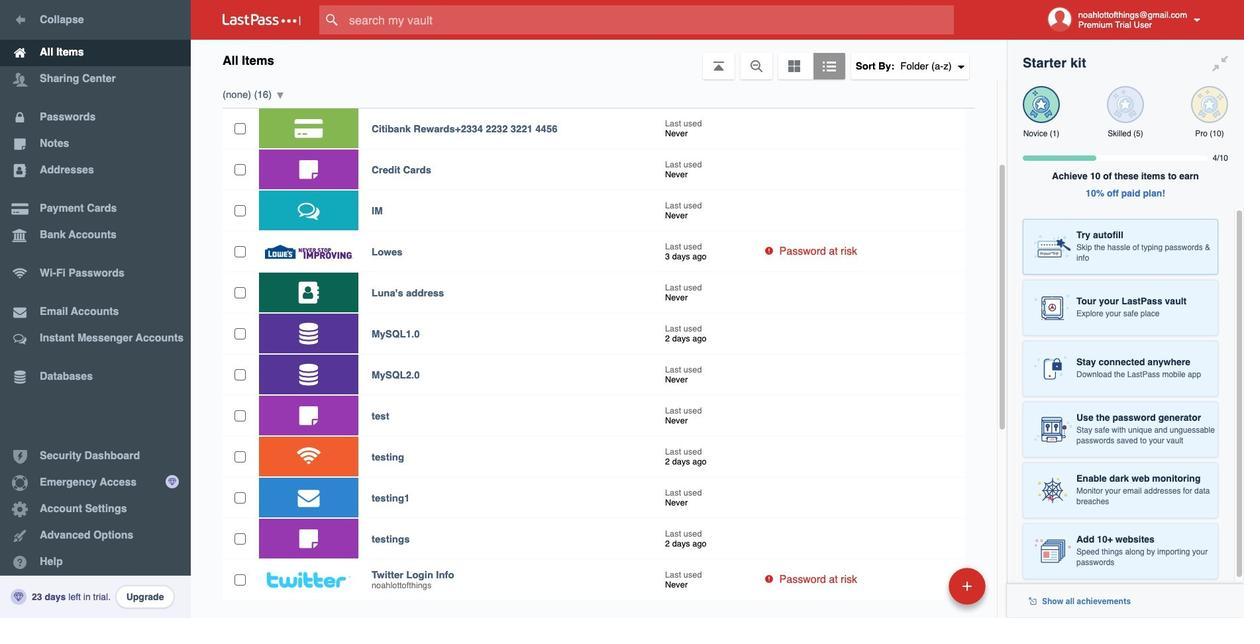 Task type: vqa. For each thing, say whether or not it's contained in the screenshot.
New item ICON
no



Task type: describe. For each thing, give the bounding box(es) containing it.
Search search field
[[319, 5, 980, 34]]

new item element
[[858, 568, 991, 606]]

lastpass image
[[223, 14, 301, 26]]

main navigation navigation
[[0, 0, 191, 619]]

vault options navigation
[[191, 40, 1007, 80]]



Task type: locate. For each thing, give the bounding box(es) containing it.
new item navigation
[[858, 565, 994, 619]]

search my vault text field
[[319, 5, 980, 34]]



